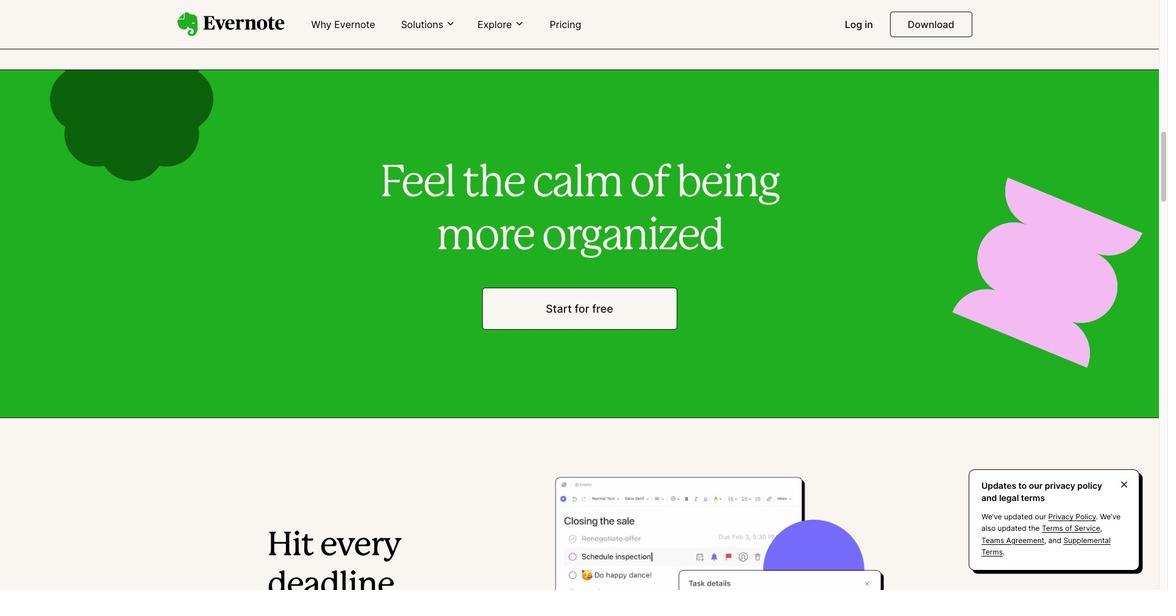 Task type: locate. For each thing, give the bounding box(es) containing it.
solutions button
[[397, 18, 459, 31]]

1 horizontal spatial terms
[[1042, 524, 1063, 533]]

0 vertical spatial .
[[1096, 512, 1098, 521]]

0 horizontal spatial and
[[982, 492, 997, 503]]

, up supplemental
[[1100, 524, 1102, 533]]

. down teams agreement link on the bottom right of the page
[[1003, 547, 1005, 557]]

terms down privacy
[[1042, 524, 1063, 533]]

solutions
[[401, 18, 443, 30]]

we've up "also"
[[982, 512, 1002, 521]]

terms of service link
[[1042, 524, 1100, 533]]

.
[[1096, 512, 1098, 521], [1003, 547, 1005, 557]]

1 vertical spatial of
[[1065, 524, 1072, 533]]

to
[[1019, 481, 1027, 491]]

terms inside supplemental terms
[[982, 547, 1003, 557]]

policy
[[1076, 512, 1096, 521]]

of down the "privacy policy" link
[[1065, 524, 1072, 533]]

we've
[[982, 512, 1002, 521], [1100, 512, 1121, 521]]

our up terms of service , teams agreement , and
[[1035, 512, 1046, 521]]

0 horizontal spatial terms
[[982, 547, 1003, 557]]

1 horizontal spatial .
[[1096, 512, 1098, 521]]

to-do screen image
[[548, 467, 892, 590]]

terms down teams
[[982, 547, 1003, 557]]

our up terms
[[1029, 481, 1043, 491]]

0 horizontal spatial .
[[1003, 547, 1005, 557]]

1 vertical spatial updated
[[998, 524, 1027, 533]]

0 horizontal spatial ,
[[1045, 536, 1047, 545]]

we've inside . we've also updated the
[[1100, 512, 1121, 521]]

0 vertical spatial the
[[462, 164, 524, 205]]

feel
[[380, 164, 454, 205]]

teams
[[982, 536, 1004, 545]]

1 horizontal spatial and
[[1049, 536, 1062, 545]]

updated down legal
[[1004, 512, 1033, 521]]

0 horizontal spatial we've
[[982, 512, 1002, 521]]

we've right policy
[[1100, 512, 1121, 521]]

2 we've from the left
[[1100, 512, 1121, 521]]

updated
[[1004, 512, 1033, 521], [998, 524, 1027, 533]]

1 horizontal spatial the
[[1029, 524, 1040, 533]]

privacy
[[1045, 481, 1075, 491]]

of
[[630, 164, 669, 205], [1065, 524, 1072, 533]]

our
[[1029, 481, 1043, 491], [1035, 512, 1046, 521]]

1 vertical spatial and
[[1049, 536, 1062, 545]]

and
[[982, 492, 997, 503], [1049, 536, 1062, 545]]

log
[[845, 18, 862, 30]]

of up "organized"
[[630, 164, 669, 205]]

0 vertical spatial of
[[630, 164, 669, 205]]

0 vertical spatial and
[[982, 492, 997, 503]]

and inside terms of service , teams agreement , and
[[1049, 536, 1062, 545]]

1 vertical spatial our
[[1035, 512, 1046, 521]]

start
[[546, 302, 572, 315]]

, down . we've also updated the
[[1045, 536, 1047, 545]]

1 horizontal spatial we've
[[1100, 512, 1121, 521]]

pricing
[[550, 18, 581, 30]]

teams agreement link
[[982, 536, 1045, 545]]

,
[[1100, 524, 1102, 533], [1045, 536, 1047, 545]]

privacy
[[1048, 512, 1074, 521]]

. for . we've also updated the
[[1096, 512, 1098, 521]]

log in
[[845, 18, 873, 30]]

1 vertical spatial .
[[1003, 547, 1005, 557]]

hit
[[267, 531, 314, 562]]

1 vertical spatial terms
[[982, 547, 1003, 557]]

0 horizontal spatial of
[[630, 164, 669, 205]]

policy
[[1078, 481, 1102, 491]]

log in link
[[838, 13, 881, 37]]

1 vertical spatial ,
[[1045, 536, 1047, 545]]

our inside updates to our privacy policy and legal terms
[[1029, 481, 1043, 491]]

the
[[462, 164, 524, 205], [1029, 524, 1040, 533]]

updated up teams agreement link on the bottom right of the page
[[998, 524, 1027, 533]]

1 vertical spatial the
[[1029, 524, 1040, 533]]

0 vertical spatial ,
[[1100, 524, 1102, 533]]

0 vertical spatial terms
[[1042, 524, 1063, 533]]

the down "we've updated our privacy policy"
[[1029, 524, 1040, 533]]

. we've also updated the
[[982, 512, 1121, 533]]

1 we've from the left
[[982, 512, 1002, 521]]

and down updates
[[982, 492, 997, 503]]

and down . we've also updated the
[[1049, 536, 1062, 545]]

our for privacy
[[1029, 481, 1043, 491]]

0 vertical spatial our
[[1029, 481, 1043, 491]]

. inside . we've also updated the
[[1096, 512, 1098, 521]]

evernote logo image
[[177, 12, 284, 37]]

terms
[[1042, 524, 1063, 533], [982, 547, 1003, 557]]

the up more
[[462, 164, 524, 205]]

download
[[908, 18, 955, 30]]

terms
[[1021, 492, 1045, 503]]

1 horizontal spatial ,
[[1100, 524, 1102, 533]]

0 horizontal spatial the
[[462, 164, 524, 205]]

supplemental terms link
[[982, 536, 1111, 557]]

. up service
[[1096, 512, 1098, 521]]

. for .
[[1003, 547, 1005, 557]]

updated inside . we've also updated the
[[998, 524, 1027, 533]]

1 horizontal spatial of
[[1065, 524, 1072, 533]]

also
[[982, 524, 996, 533]]

explore
[[478, 18, 512, 30]]

0 vertical spatial updated
[[1004, 512, 1033, 521]]

the inside . we've also updated the
[[1029, 524, 1040, 533]]

why evernote
[[311, 18, 375, 30]]



Task type: describe. For each thing, give the bounding box(es) containing it.
every
[[320, 531, 401, 562]]

more
[[436, 216, 534, 258]]

hit every deadline
[[267, 531, 401, 590]]

terms of service , teams agreement , and
[[982, 524, 1102, 545]]

agreement
[[1006, 536, 1045, 545]]

terms inside terms of service , teams agreement , and
[[1042, 524, 1063, 533]]

and inside updates to our privacy policy and legal terms
[[982, 492, 997, 503]]

deadline
[[267, 571, 394, 590]]

we've updated our privacy policy
[[982, 512, 1096, 521]]

pricing link
[[542, 13, 589, 37]]

download link
[[890, 12, 972, 37]]

feel the calm of being
[[380, 164, 779, 205]]

service
[[1074, 524, 1100, 533]]

calm
[[532, 164, 622, 205]]

start for free link
[[482, 288, 677, 330]]

organized
[[542, 216, 723, 258]]

why evernote link
[[304, 13, 383, 37]]

explore button
[[474, 18, 528, 31]]

supplemental terms
[[982, 536, 1111, 557]]

supplemental
[[1064, 536, 1111, 545]]

for
[[575, 302, 589, 315]]

of inside terms of service , teams agreement , and
[[1065, 524, 1072, 533]]

more organized
[[436, 216, 723, 258]]

being
[[676, 164, 779, 205]]

privacy policy link
[[1048, 512, 1096, 521]]

legal
[[999, 492, 1019, 503]]

in
[[865, 18, 873, 30]]

our for privacy
[[1035, 512, 1046, 521]]

free
[[592, 302, 613, 315]]

updates
[[982, 481, 1017, 491]]

evernote
[[334, 18, 375, 30]]

why
[[311, 18, 332, 30]]

start for free
[[546, 302, 613, 315]]

updates to our privacy policy and legal terms
[[982, 481, 1102, 503]]



Task type: vqa. For each thing, say whether or not it's contained in the screenshot.
Evernote Logo
yes



